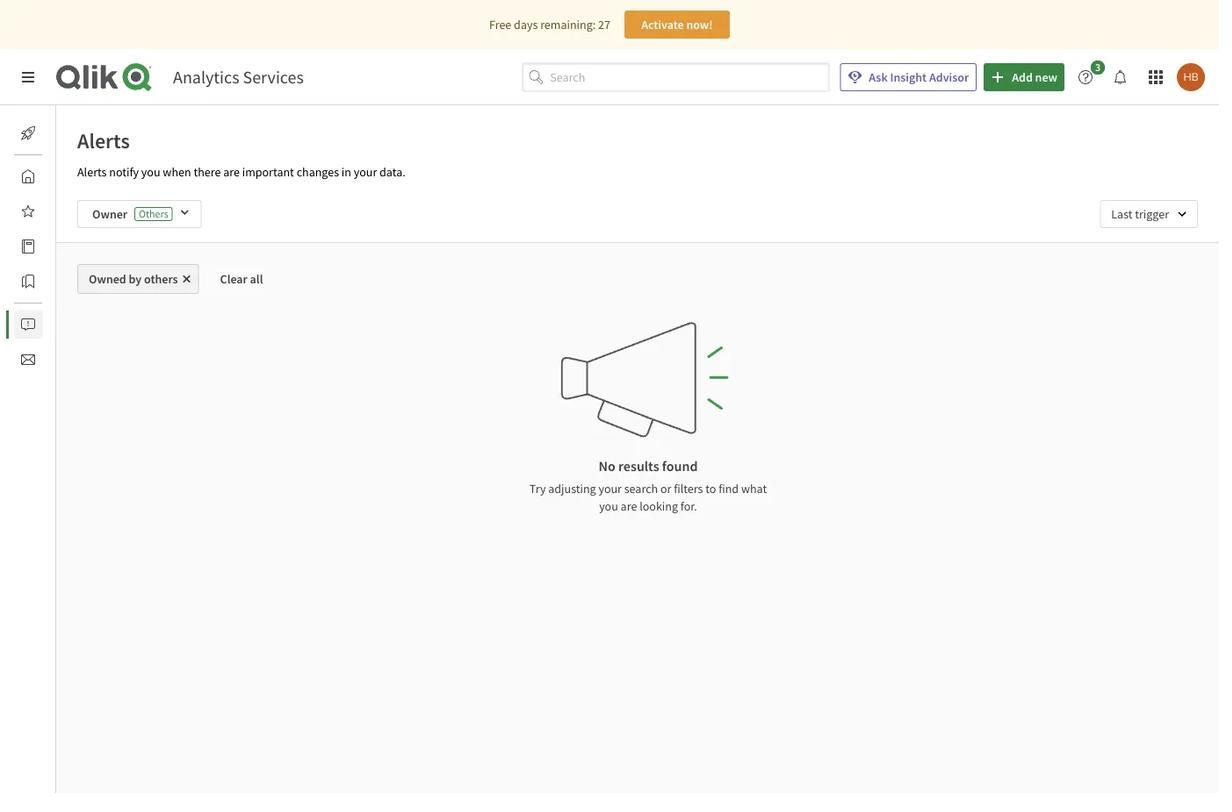 Task type: locate. For each thing, give the bounding box(es) containing it.
analytics services
[[173, 66, 304, 88]]

3 button
[[1071, 61, 1110, 91]]

1 vertical spatial alerts
[[77, 164, 107, 180]]

for.
[[680, 499, 697, 515]]

filters
[[674, 481, 703, 497]]

0 horizontal spatial you
[[141, 164, 160, 180]]

filters region
[[56, 186, 1219, 242]]

are
[[223, 164, 240, 180], [621, 499, 637, 515]]

subscriptions image
[[21, 353, 35, 367]]

trigger
[[1135, 206, 1169, 222]]

others
[[139, 207, 168, 221]]

search
[[624, 481, 658, 497]]

days
[[514, 17, 538, 32]]

clear
[[220, 271, 248, 287]]

1 horizontal spatial your
[[598, 481, 622, 497]]

your
[[354, 164, 377, 180], [598, 481, 622, 497]]

advisor
[[929, 69, 969, 85]]

your inside no results found try adjusting your search or filters to find what you are looking for.
[[598, 481, 622, 497]]

home link
[[14, 162, 87, 191]]

searchbar element
[[522, 63, 829, 92]]

you down the no
[[599, 499, 618, 515]]

adjusting
[[548, 481, 596, 497]]

3
[[1095, 61, 1101, 74]]

2 alerts from the top
[[77, 164, 107, 180]]

1 horizontal spatial are
[[621, 499, 637, 515]]

home
[[56, 169, 87, 184]]

activate
[[641, 17, 684, 32]]

alerts notify you when there are important changes in your data.
[[77, 164, 405, 180]]

0 vertical spatial alerts
[[77, 127, 130, 154]]

0 vertical spatial are
[[223, 164, 240, 180]]

others
[[144, 271, 178, 287]]

try
[[529, 481, 546, 497]]

1 vertical spatial are
[[621, 499, 637, 515]]

free
[[489, 17, 511, 32]]

find
[[719, 481, 739, 497]]

Search text field
[[550, 63, 829, 92]]

all
[[250, 271, 263, 287]]

are down search
[[621, 499, 637, 515]]

you left when
[[141, 164, 160, 180]]

are inside no results found try adjusting your search or filters to find what you are looking for.
[[621, 499, 637, 515]]

alerts image
[[21, 318, 35, 332]]

insight
[[890, 69, 927, 85]]

howard brown image
[[1177, 63, 1205, 91]]

alerts for alerts
[[77, 127, 130, 154]]

1 horizontal spatial you
[[599, 499, 618, 515]]

0 horizontal spatial your
[[354, 164, 377, 180]]

you
[[141, 164, 160, 180], [599, 499, 618, 515]]

1 alerts from the top
[[77, 127, 130, 154]]

catalog
[[56, 239, 95, 255]]

activate now! link
[[624, 11, 730, 39]]

1 vertical spatial your
[[598, 481, 622, 497]]

are right there
[[223, 164, 240, 180]]

0 vertical spatial your
[[354, 164, 377, 180]]

alerts up notify
[[77, 127, 130, 154]]

1 vertical spatial you
[[599, 499, 618, 515]]

your down the no
[[598, 481, 622, 497]]

last
[[1111, 206, 1132, 222]]

alerts left notify
[[77, 164, 107, 180]]

0 vertical spatial you
[[141, 164, 160, 180]]

your right in
[[354, 164, 377, 180]]

there
[[194, 164, 221, 180]]

now!
[[686, 17, 713, 32]]

to
[[705, 481, 716, 497]]

add new
[[1012, 69, 1057, 85]]

remaining:
[[540, 17, 596, 32]]

new
[[1035, 69, 1057, 85]]

important
[[242, 164, 294, 180]]

alerts
[[77, 127, 130, 154], [77, 164, 107, 180]]



Task type: describe. For each thing, give the bounding box(es) containing it.
you inside no results found try adjusting your search or filters to find what you are looking for.
[[599, 499, 618, 515]]

navigation pane element
[[0, 112, 95, 381]]

activate now!
[[641, 17, 713, 32]]

results
[[618, 458, 659, 475]]

looking
[[639, 499, 678, 515]]

notify
[[109, 164, 139, 180]]

services
[[243, 66, 304, 88]]

data.
[[379, 164, 405, 180]]

analytics
[[173, 66, 239, 88]]

add
[[1012, 69, 1033, 85]]

add new button
[[984, 63, 1064, 91]]

Last trigger field
[[1100, 200, 1198, 228]]

no
[[599, 458, 616, 475]]

no results found try adjusting your search or filters to find what you are looking for.
[[529, 458, 767, 515]]

found
[[662, 458, 698, 475]]

open sidebar menu image
[[21, 70, 35, 84]]

favorites image
[[21, 205, 35, 219]]

in
[[341, 164, 351, 180]]

catalog link
[[14, 233, 95, 261]]

ask insight advisor
[[869, 69, 969, 85]]

ask insight advisor button
[[840, 63, 977, 91]]

ask
[[869, 69, 888, 85]]

when
[[163, 164, 191, 180]]

owner
[[92, 206, 127, 222]]

analytics services element
[[173, 66, 304, 88]]

owned by others
[[89, 271, 178, 287]]

collections image
[[21, 275, 35, 289]]

clear all
[[220, 271, 263, 287]]

owned by others button
[[77, 264, 199, 294]]

free days remaining: 27
[[489, 17, 610, 32]]

0 horizontal spatial are
[[223, 164, 240, 180]]

alerts for alerts notify you when there are important changes in your data.
[[77, 164, 107, 180]]

what
[[741, 481, 767, 497]]

changes
[[297, 164, 339, 180]]

owned
[[89, 271, 126, 287]]

by
[[129, 271, 142, 287]]

clear all button
[[206, 264, 277, 294]]

or
[[660, 481, 671, 497]]

last trigger
[[1111, 206, 1169, 222]]

27
[[598, 17, 610, 32]]



Task type: vqa. For each thing, say whether or not it's contained in the screenshot.
TRY
yes



